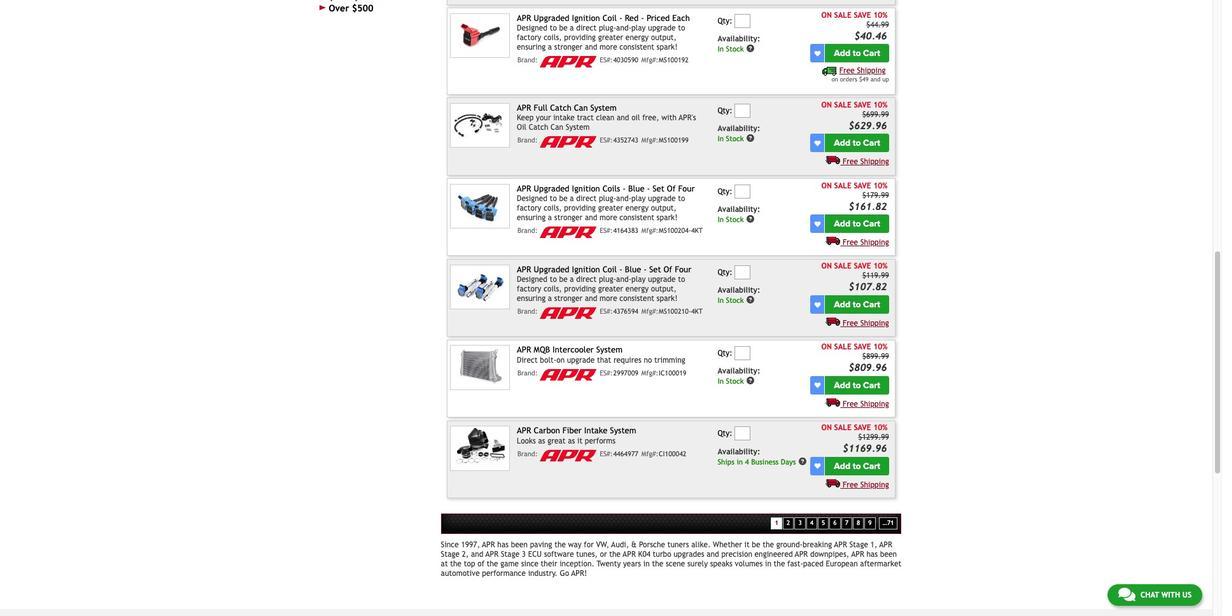 Task type: vqa. For each thing, say whether or not it's contained in the screenshot.
$49
yes



Task type: describe. For each thing, give the bounding box(es) containing it.
ensuring inside apr upgraded ignition coil - red - priced each designed to be a direct plug-and-play upgrade to factory coils, providing greater energy output, ensuring a stronger and more consistent spark!
[[517, 43, 546, 52]]

3 inside since 1997, apr has been paving the way for vw, audi, & porsche tuners alike. whether it be the ground-breaking apr stage 1, apr stage 2, and apr stage 3 ecu software tunes, or the apr k04 turbo upgrades and precision engineered apr downpipes, apr has been at the top of the game since their inception. twenty years in the scene surely speaks volumes in the fast-paced european aftermarket automotive performance industry. go apr!
[[522, 550, 526, 559]]

upgraded for $107.82
[[534, 265, 570, 274]]

apr up european
[[851, 550, 864, 559]]

to down $1169.96
[[853, 461, 861, 472]]

apr up performance
[[486, 550, 499, 559]]

your
[[536, 113, 551, 122]]

availability: in stock for $809.96
[[718, 367, 760, 385]]

- down 4164383
[[619, 265, 622, 274]]

es#: for $107.82
[[600, 307, 613, 315]]

apr up the fast-
[[795, 550, 808, 559]]

9
[[868, 520, 872, 527]]

in inside availability: ships in 4 business days
[[737, 457, 743, 466]]

on sale save 10% $44.99 $40.46
[[822, 11, 889, 41]]

add to wish list image for $809.96
[[814, 382, 821, 389]]

of inside since 1997, apr has been paving the way for vw, audi, & porsche tuners alike. whether it be the ground-breaking apr stage 1, apr stage 2, and apr stage 3 ecu software tunes, or the apr k04 turbo upgrades and precision engineered apr downpipes, apr has been at the top of the game since their inception. twenty years in the scene surely speaks volumes in the fast-paced european aftermarket automotive performance industry. go apr!
[[478, 559, 485, 568]]

mfg#: for $161.82
[[642, 227, 659, 234]]

breaking
[[803, 540, 832, 549]]

play inside apr upgraded ignition coil - red - priced each designed to be a direct plug-and-play upgrade to factory coils, providing greater energy output, ensuring a stronger and more consistent spark!
[[632, 24, 646, 32]]

tract
[[577, 113, 594, 122]]

in for $107.82
[[718, 296, 724, 305]]

availability: in stock for $161.82
[[718, 205, 760, 224]]

scene
[[666, 559, 685, 568]]

providing for $161.82
[[564, 204, 596, 213]]

and inside the free shipping on orders $49 and up
[[871, 76, 881, 83]]

stock for $40.46
[[726, 44, 744, 53]]

add to wish list image
[[814, 140, 821, 146]]

es#4376594 - ms100210-4kt - apr upgraded ignition coil - blue - set of four - designed to be a direct plug-and-play upgrade to factory coils, providing greater energy output, ensuring a stronger and more consistent spark! - apr - audi volkswagen image
[[450, 265, 510, 310]]

factory inside apr upgraded ignition coil - red - priced each designed to be a direct plug-and-play upgrade to factory coils, providing greater energy output, ensuring a stronger and more consistent spark!
[[517, 33, 541, 42]]

to down 'each'
[[678, 24, 685, 32]]

5
[[822, 520, 825, 527]]

over
[[329, 3, 349, 14]]

game
[[500, 559, 519, 568]]

comments image
[[1118, 587, 1136, 602]]

apr - corporate logo image for $107.82
[[540, 307, 597, 319]]

be inside since 1997, apr has been paving the way for vw, audi, & porsche tuners alike. whether it be the ground-breaking apr stage 1, apr stage 2, and apr stage 3 ecu software tunes, or the apr k04 turbo upgrades and precision engineered apr downpipes, apr has been at the top of the game since their inception. twenty years in the scene surely speaks volumes in the fast-paced european aftermarket automotive performance industry. go apr!
[[752, 540, 760, 549]]

free shipping image for $161.82
[[826, 236, 841, 245]]

surely
[[687, 559, 708, 568]]

oil
[[517, 123, 527, 132]]

coils
[[603, 184, 620, 193]]

3 inside "link"
[[799, 520, 802, 527]]

sale for $40.46
[[834, 11, 852, 19]]

ignition for $107.82
[[572, 265, 600, 274]]

free shipping for $629.96
[[843, 157, 889, 166]]

consistent inside apr upgraded ignition coil - red - priced each designed to be a direct plug-and-play upgrade to factory coils, providing greater energy output, ensuring a stronger and more consistent spark!
[[620, 43, 654, 52]]

stronger for $107.82
[[554, 294, 583, 303]]

es#: for $161.82
[[600, 227, 613, 234]]

on for $809.96
[[822, 343, 832, 352]]

save for $629.96
[[854, 100, 871, 109]]

coils, for $107.82
[[544, 284, 562, 293]]

free,
[[642, 113, 659, 122]]

es#: for $629.96
[[600, 136, 613, 144]]

spark! inside apr upgraded ignition coil - red - priced each designed to be a direct plug-and-play upgrade to factory coils, providing greater energy output, ensuring a stronger and more consistent spark!
[[657, 43, 678, 52]]

1 vertical spatial has
[[867, 550, 878, 559]]

direct inside apr upgraded ignition coil - red - priced each designed to be a direct plug-and-play upgrade to factory coils, providing greater energy output, ensuring a stronger and more consistent spark!
[[576, 24, 597, 32]]

8 link
[[853, 518, 864, 529]]

apr carbon fiber intake system link
[[517, 426, 636, 436]]

availability: in stock for $40.46
[[718, 34, 760, 53]]

apr inside apr mqb intercooler system direct bolt-on upgrade that requires no trimming
[[517, 345, 531, 355]]

es#: for $809.96
[[600, 369, 613, 377]]

keep
[[517, 113, 534, 122]]

to down "$107.82"
[[853, 299, 861, 310]]

apr - corporate logo image for $629.96
[[540, 136, 597, 148]]

4164383
[[613, 227, 639, 234]]

business
[[751, 457, 779, 466]]

free shipping image for $1169.96
[[826, 479, 841, 488]]

qty: for $107.82
[[718, 268, 732, 277]]

1 as from the left
[[538, 436, 545, 445]]

to down apr upgraded ignition coil - red - priced each link
[[550, 24, 557, 32]]

spark! for $107.82
[[657, 294, 678, 303]]

looks
[[517, 436, 536, 445]]

plug- inside apr upgraded ignition coil - red - priced each designed to be a direct plug-and-play upgrade to factory coils, providing greater energy output, ensuring a stronger and more consistent spark!
[[599, 24, 616, 32]]

it inside since 1997, apr has been paving the way for vw, audi, & porsche tuners alike. whether it be the ground-breaking apr stage 1, apr stage 2, and apr stage 3 ecu software tunes, or the apr k04 turbo upgrades and precision engineered apr downpipes, apr has been at the top of the game since their inception. twenty years in the scene surely speaks volumes in the fast-paced european aftermarket automotive performance industry. go apr!
[[745, 540, 750, 549]]

apr!
[[571, 569, 587, 578]]

energy inside apr upgraded ignition coil - red - priced each designed to be a direct plug-and-play upgrade to factory coils, providing greater energy output, ensuring a stronger and more consistent spark!
[[626, 33, 649, 42]]

$44.99
[[866, 20, 889, 29]]

free shipping image for $107.82
[[826, 317, 841, 326]]

ground-
[[776, 540, 803, 549]]

carbon
[[534, 426, 560, 436]]

availability: for $107.82
[[718, 286, 760, 295]]

to up the free shipping on orders $49 and up
[[853, 48, 861, 59]]

save for $809.96
[[854, 343, 871, 352]]

each
[[672, 13, 690, 23]]

orders
[[840, 76, 857, 83]]

the down turbo
[[652, 559, 664, 568]]

cart for $40.46
[[863, 48, 880, 59]]

red
[[625, 13, 639, 23]]

more inside apr upgraded ignition coil - red - priced each designed to be a direct plug-and-play upgrade to factory coils, providing greater energy output, ensuring a stronger and more consistent spark!
[[600, 43, 617, 52]]

1 horizontal spatial catch
[[550, 103, 572, 113]]

porsche
[[639, 540, 665, 549]]

on for $629.96
[[822, 100, 832, 109]]

- right coils
[[623, 184, 626, 193]]

their
[[541, 559, 557, 568]]

that
[[597, 356, 611, 365]]

- down es#: 4164383 mfg#: ms100204-4kt
[[644, 265, 647, 274]]

apr mqb intercooler system direct bolt-on upgrade that requires no trimming
[[517, 345, 685, 365]]

fast-
[[787, 559, 803, 568]]

- right red
[[641, 13, 644, 23]]

play for $161.82
[[632, 194, 646, 203]]

mfg#: for $107.82
[[642, 307, 659, 315]]

$629.96
[[849, 119, 887, 131]]

apr up downpipes,
[[834, 540, 847, 549]]

on sale save 10% $119.99 $107.82
[[822, 262, 889, 292]]

0 vertical spatial been
[[511, 540, 528, 549]]

to up ms100204-
[[678, 194, 685, 203]]

save for $1169.96
[[854, 423, 871, 432]]

4376594
[[613, 307, 639, 315]]

apr inside the apr upgraded ignition coil - blue - set of four designed to be a direct plug-and-play upgrade to factory coils, providing greater energy output, ensuring a stronger and more consistent spark!
[[517, 265, 531, 274]]

apr right 1,
[[879, 540, 892, 549]]

cart for $107.82
[[863, 299, 880, 310]]

&
[[631, 540, 637, 549]]

free shipping image for $629.96
[[826, 156, 841, 164]]

to down $809.96
[[853, 380, 861, 391]]

apr upgraded ignition coil - red - priced each link
[[517, 13, 690, 23]]

volumes
[[735, 559, 763, 568]]

and up speaks
[[707, 550, 719, 559]]

1 vertical spatial been
[[880, 550, 897, 559]]

the up software
[[555, 540, 566, 549]]

…71 link
[[879, 518, 898, 529]]

up
[[882, 76, 889, 83]]

of
[[667, 184, 676, 193]]

on sale save 10% $899.99 $809.96
[[822, 343, 889, 373]]

years
[[623, 559, 641, 568]]

and- for $107.82
[[616, 275, 632, 284]]

in for $40.46
[[718, 44, 724, 53]]

7
[[845, 520, 848, 527]]

stock for $161.82
[[726, 215, 744, 224]]

system up clean
[[590, 103, 617, 113]]

and down 1997,
[[471, 550, 483, 559]]

engineered
[[755, 550, 793, 559]]

2 as from the left
[[568, 436, 575, 445]]

twenty
[[597, 559, 621, 568]]

3 link
[[795, 518, 806, 529]]

top
[[464, 559, 475, 568]]

turbo
[[653, 550, 671, 559]]

free shipping for $1169.96
[[843, 481, 889, 489]]

8
[[857, 520, 860, 527]]

2
[[787, 520, 790, 527]]

the down engineered
[[774, 559, 785, 568]]

cart for $161.82
[[863, 218, 880, 229]]

stock for $809.96
[[726, 377, 744, 385]]

to down the apr upgraded ignition coils - blue - set of four link
[[550, 194, 557, 203]]

apr right 1997,
[[482, 540, 495, 549]]

10% for $1169.96
[[873, 423, 888, 432]]

apr - corporate logo image for $161.82
[[540, 227, 597, 238]]

over $500
[[329, 3, 373, 14]]

save for $161.82
[[854, 181, 871, 190]]

1,
[[871, 540, 877, 549]]

chat with us
[[1141, 591, 1192, 600]]

downpipes,
[[810, 550, 849, 559]]

oil
[[632, 113, 640, 122]]

$107.82
[[849, 281, 887, 292]]

question sign image for $809.96
[[746, 376, 755, 385]]

system down tract
[[566, 123, 590, 132]]

add to cart for $40.46
[[834, 48, 880, 59]]

2 link
[[783, 518, 794, 529]]

upgrade inside apr upgraded ignition coil - red - priced each designed to be a direct plug-and-play upgrade to factory coils, providing greater energy output, ensuring a stronger and more consistent spark!
[[648, 24, 676, 32]]

free shipping image for $809.96
[[826, 398, 841, 407]]

upgraded for $161.82
[[534, 184, 570, 193]]

ms100204-
[[659, 227, 691, 234]]

at
[[441, 559, 448, 568]]

es#4464977 - ci100042 - apr carbon fiber intake system - looks as great as it performs - apr - audi image
[[450, 426, 510, 471]]

to down apr upgraded ignition coil - blue - set of four link
[[550, 275, 557, 284]]

in for $629.96
[[718, 134, 724, 143]]

coils, for $161.82
[[544, 204, 562, 213]]

question sign image for $161.82
[[746, 215, 755, 224]]

greater inside apr upgraded ignition coil - red - priced each designed to be a direct plug-and-play upgrade to factory coils, providing greater energy output, ensuring a stronger and more consistent spark!
[[598, 33, 623, 42]]

stock for $107.82
[[726, 296, 744, 305]]

whether
[[713, 540, 742, 549]]

ms100192
[[659, 56, 689, 64]]

- left of at the top of the page
[[647, 184, 650, 193]]

4 link
[[806, 518, 817, 529]]

sale for $629.96
[[834, 100, 852, 109]]

ms100199
[[659, 136, 689, 144]]

free shipping for $107.82
[[843, 319, 889, 328]]

add for $40.46
[[834, 48, 851, 59]]

tuners
[[668, 540, 689, 549]]

…71
[[883, 520, 894, 527]]

days
[[781, 457, 796, 466]]

sale for $809.96
[[834, 343, 852, 352]]

audi,
[[611, 540, 629, 549]]

cart for $1169.96
[[863, 461, 880, 472]]

software
[[544, 550, 574, 559]]

6
[[833, 520, 837, 527]]

es#4030590 - ms100192 - apr upgraded ignition coil - red - priced each  - designed to be a direct plug-and-play upgrade to factory coils, providing greater energy output, ensuring a stronger and more consistent spark! - apr - audi volkswagen image
[[450, 13, 510, 58]]

1 horizontal spatial 4
[[810, 520, 814, 527]]

intercooler
[[553, 345, 594, 355]]

consistent for $161.82
[[620, 213, 654, 222]]

it inside apr carbon fiber intake system looks as great as it performs
[[577, 436, 583, 445]]

providing inside apr upgraded ignition coil - red - priced each designed to be a direct plug-and-play upgrade to factory coils, providing greater energy output, ensuring a stronger and more consistent spark!
[[564, 33, 596, 42]]

$119.99
[[862, 271, 889, 280]]

system inside apr carbon fiber intake system looks as great as it performs
[[610, 426, 636, 436]]

shipping inside the free shipping on orders $49 and up
[[857, 66, 886, 75]]

direct for $107.82
[[576, 275, 597, 284]]

0 horizontal spatial in
[[643, 559, 650, 568]]

0 vertical spatial has
[[497, 540, 509, 549]]

since 1997, apr has been paving the way for vw, audi, & porsche tuners alike. whether it be the ground-breaking apr stage 1, apr stage 2, and apr stage 3 ecu software tunes, or the apr k04 turbo upgrades and precision engineered apr downpipes, apr has been at the top of the game since their inception. twenty years in the scene surely speaks volumes in the fast-paced european aftermarket automotive performance industry. go apr!
[[441, 540, 902, 578]]

the up performance
[[487, 559, 498, 568]]

ecu
[[528, 550, 542, 559]]

save for $40.46
[[854, 11, 871, 19]]

chat with us link
[[1108, 584, 1203, 606]]

paced
[[803, 559, 824, 568]]

availability: ships in 4 business days
[[718, 447, 796, 466]]

set for $107.82
[[649, 265, 661, 274]]

factory for $161.82
[[517, 204, 541, 213]]

output, for $107.82
[[651, 284, 677, 293]]

mfg#: for $1169.96
[[642, 450, 659, 457]]

mfg#: for $809.96
[[642, 369, 659, 377]]

sale for $107.82
[[834, 262, 852, 271]]

brand: for $40.46
[[518, 56, 538, 64]]

apr full catch can system link
[[517, 103, 617, 113]]

stronger for $161.82
[[554, 213, 583, 222]]



Task type: locate. For each thing, give the bounding box(es) containing it.
and inside the apr upgraded ignition coils - blue - set of four designed to be a direct plug-and-play upgrade to factory coils, providing greater energy output, ensuring a stronger and more consistent spark!
[[585, 213, 597, 222]]

free for $629.96
[[843, 157, 858, 166]]

blue for $107.82
[[625, 265, 641, 274]]

add to cart button for $809.96
[[825, 376, 889, 395]]

ignition inside the apr upgraded ignition coil - blue - set of four designed to be a direct plug-and-play upgrade to factory coils, providing greater energy output, ensuring a stronger and more consistent spark!
[[572, 265, 600, 274]]

4 add to cart button from the top
[[825, 295, 889, 314]]

clean
[[596, 113, 615, 122]]

1 vertical spatial ensuring
[[517, 213, 546, 222]]

cart for $809.96
[[863, 380, 880, 391]]

on inside on sale save 10% $119.99 $107.82
[[822, 262, 832, 271]]

1 horizontal spatial on
[[832, 76, 838, 83]]

cart down $809.96
[[863, 380, 880, 391]]

add to cart for $809.96
[[834, 380, 880, 391]]

has down 1,
[[867, 550, 878, 559]]

2 sale from the top
[[834, 100, 852, 109]]

output, up ms100210-
[[651, 284, 677, 293]]

set inside the apr upgraded ignition coils - blue - set of four designed to be a direct plug-and-play upgrade to factory coils, providing greater energy output, ensuring a stronger and more consistent spark!
[[653, 184, 665, 193]]

3 availability: in stock from the top
[[718, 205, 760, 224]]

qty: for $629.96
[[718, 106, 732, 115]]

2 spark! from the top
[[657, 213, 678, 222]]

apr mqb intercooler system link
[[517, 345, 623, 355]]

2 stronger from the top
[[554, 213, 583, 222]]

add to cart down "$107.82"
[[834, 299, 880, 310]]

apr right es#4164383 - ms100204-4kt - apr upgraded ignition coils - blue - set of four - designed to be a direct plug-and-play upgrade to factory coils, providing greater energy output, ensuring a stronger and more consistent spark! - apr - audi volkswagen image
[[517, 184, 531, 193]]

play up es#: 4164383 mfg#: ms100204-4kt
[[632, 194, 646, 203]]

5 link
[[818, 518, 829, 529]]

on sale save 10% $1299.99 $1169.96
[[822, 423, 889, 454]]

2 free shipping image from the top
[[826, 479, 841, 488]]

and left up
[[871, 76, 881, 83]]

on inside the on sale save 10% $179.99 $161.82
[[822, 181, 832, 190]]

1 es#: from the top
[[600, 56, 613, 64]]

1 vertical spatial 3
[[522, 550, 526, 559]]

2 coil from the top
[[603, 265, 617, 274]]

- left red
[[619, 13, 622, 23]]

designed inside the apr upgraded ignition coil - blue - set of four designed to be a direct plug-and-play upgrade to factory coils, providing greater energy output, ensuring a stronger and more consistent spark!
[[517, 275, 548, 284]]

blue for $161.82
[[628, 184, 645, 193]]

direct inside the apr upgraded ignition coils - blue - set of four designed to be a direct plug-and-play upgrade to factory coils, providing greater energy output, ensuring a stronger and more consistent spark!
[[576, 194, 597, 203]]

free for $809.96
[[843, 400, 858, 409]]

1 upgraded from the top
[[534, 13, 570, 23]]

on inside the free shipping on orders $49 and up
[[832, 76, 838, 83]]

0 vertical spatial consistent
[[620, 43, 654, 52]]

4 es#: from the top
[[600, 307, 613, 315]]

2 upgraded from the top
[[534, 184, 570, 193]]

upgrade down of at the top of the page
[[648, 194, 676, 203]]

greater for $161.82
[[598, 204, 623, 213]]

availability: for $809.96
[[718, 367, 760, 376]]

designed inside apr upgraded ignition coil - red - priced each designed to be a direct plug-and-play upgrade to factory coils, providing greater energy output, ensuring a stronger and more consistent spark!
[[517, 24, 548, 32]]

add for $1169.96
[[834, 461, 851, 472]]

and- inside the apr upgraded ignition coil - blue - set of four designed to be a direct plug-and-play upgrade to factory coils, providing greater energy output, ensuring a stronger and more consistent spark!
[[616, 275, 632, 284]]

0 vertical spatial and-
[[616, 24, 632, 32]]

es#2997009 - ic100019 - apr mqb intercooler system - direct bolt-on upgrade that requires no trimming - apr - audi volkswagen image
[[450, 345, 510, 390]]

2 vertical spatial providing
[[564, 284, 596, 293]]

four down ms100204-
[[675, 265, 691, 274]]

more up 4030590 on the right of the page
[[600, 43, 617, 52]]

1 free shipping from the top
[[843, 157, 889, 166]]

inception.
[[560, 559, 595, 568]]

6 save from the top
[[854, 423, 871, 432]]

1 vertical spatial blue
[[625, 265, 641, 274]]

2 vertical spatial designed
[[517, 275, 548, 284]]

energy inside the apr upgraded ignition coils - blue - set of four designed to be a direct plug-and-play upgrade to factory coils, providing greater energy output, ensuring a stronger and more consistent spark!
[[626, 204, 649, 213]]

question sign image for $107.82
[[746, 295, 755, 304]]

and inside apr full catch can system keep your intake tract clean and oil free, with apr's oil catch can system
[[617, 113, 629, 122]]

availability: inside availability: ships in 4 business days
[[718, 447, 760, 456]]

coil inside apr upgraded ignition coil - red - priced each designed to be a direct plug-and-play upgrade to factory coils, providing greater energy output, ensuring a stronger and more consistent spark!
[[603, 13, 617, 23]]

play inside the apr upgraded ignition coil - blue - set of four designed to be a direct plug-and-play upgrade to factory coils, providing greater energy output, ensuring a stronger and more consistent spark!
[[632, 275, 646, 284]]

add to cart button down "$107.82"
[[825, 295, 889, 314]]

0 vertical spatial ignition
[[572, 13, 600, 23]]

european
[[826, 559, 858, 568]]

be inside apr upgraded ignition coil - red - priced each designed to be a direct plug-and-play upgrade to factory coils, providing greater energy output, ensuring a stronger and more consistent spark!
[[559, 24, 568, 32]]

coils, inside apr upgraded ignition coil - red - priced each designed to be a direct plug-and-play upgrade to factory coils, providing greater energy output, ensuring a stronger and more consistent spark!
[[544, 33, 562, 42]]

1 vertical spatial providing
[[564, 204, 596, 213]]

2 vertical spatial consistent
[[620, 294, 654, 303]]

0 horizontal spatial been
[[511, 540, 528, 549]]

2997009
[[613, 369, 639, 377]]

add to wish list image for $40.46
[[814, 50, 821, 56]]

plug- for $161.82
[[599, 194, 616, 203]]

5 sale from the top
[[834, 343, 852, 352]]

save up $899.99
[[854, 343, 871, 352]]

sale inside on sale save 10% $119.99 $107.82
[[834, 262, 852, 271]]

factory right es#4164383 - ms100204-4kt - apr upgraded ignition coils - blue - set of four - designed to be a direct plug-and-play upgrade to factory coils, providing greater energy output, ensuring a stronger and more consistent spark! - apr - audi volkswagen image
[[517, 204, 541, 213]]

or
[[600, 550, 607, 559]]

stronger
[[554, 43, 583, 52], [554, 213, 583, 222], [554, 294, 583, 303]]

2 in from the top
[[718, 134, 724, 143]]

blue
[[628, 184, 645, 193], [625, 265, 641, 274]]

0 horizontal spatial with
[[662, 113, 677, 122]]

brand: for $809.96
[[518, 369, 538, 377]]

1 vertical spatial question sign image
[[746, 295, 755, 304]]

providing down the apr upgraded ignition coils - blue - set of four link
[[564, 204, 596, 213]]

apr full catch can system keep your intake tract clean and oil free, with apr's oil catch can system
[[517, 103, 696, 132]]

of inside the apr upgraded ignition coil - blue - set of four designed to be a direct plug-and-play upgrade to factory coils, providing greater energy output, ensuring a stronger and more consistent spark!
[[664, 265, 672, 274]]

energy inside the apr upgraded ignition coil - blue - set of four designed to be a direct plug-and-play upgrade to factory coils, providing greater energy output, ensuring a stronger and more consistent spark!
[[626, 284, 649, 293]]

play down red
[[632, 24, 646, 32]]

upgrade down intercooler at the bottom left
[[567, 356, 595, 365]]

upgrade inside apr mqb intercooler system direct bolt-on upgrade that requires no trimming
[[567, 356, 595, 365]]

None text field
[[735, 184, 751, 198], [735, 346, 751, 360], [735, 427, 751, 441], [735, 184, 751, 198], [735, 346, 751, 360], [735, 427, 751, 441]]

the up engineered
[[763, 540, 774, 549]]

4030590
[[613, 56, 639, 64]]

factory
[[517, 33, 541, 42], [517, 204, 541, 213], [517, 284, 541, 293]]

es#: 4164383 mfg#: ms100204-4kt
[[600, 227, 703, 234]]

1 add to wish list image from the top
[[814, 50, 821, 56]]

shipping for $161.82
[[860, 238, 889, 247]]

and down the apr upgraded ignition coils - blue - set of four link
[[585, 213, 597, 222]]

3 designed from the top
[[517, 275, 548, 284]]

6 link
[[830, 518, 841, 529]]

add to cart for $629.96
[[834, 138, 880, 149]]

qty:
[[718, 16, 732, 25], [718, 106, 732, 115], [718, 187, 732, 196], [718, 268, 732, 277], [718, 349, 732, 357], [718, 429, 732, 438]]

1 add from the top
[[834, 48, 851, 59]]

1 vertical spatial plug-
[[599, 194, 616, 203]]

0 horizontal spatial can
[[551, 123, 563, 132]]

sale up the free shipping on orders $49 and up
[[834, 11, 852, 19]]

in for $809.96
[[718, 377, 724, 385]]

3 left ecu
[[522, 550, 526, 559]]

es#: left 4030590 on the right of the page
[[600, 56, 613, 64]]

brand: for $161.82
[[518, 227, 538, 234]]

been up aftermarket
[[880, 550, 897, 559]]

direct down apr upgraded ignition coil - red - priced each link
[[576, 24, 597, 32]]

6 es#: from the top
[[600, 450, 613, 457]]

free shipping
[[843, 157, 889, 166], [843, 238, 889, 247], [843, 319, 889, 328], [843, 400, 889, 409], [843, 481, 889, 489]]

free up on sale save 10% $1299.99 $1169.96
[[843, 400, 858, 409]]

greater inside the apr upgraded ignition coils - blue - set of four designed to be a direct plug-and-play upgrade to factory coils, providing greater energy output, ensuring a stronger and more consistent spark!
[[598, 204, 623, 213]]

10% inside on sale save 10% $119.99 $107.82
[[873, 262, 888, 271]]

be down apr upgraded ignition coil - blue - set of four link
[[559, 275, 568, 284]]

2 availability: in stock from the top
[[718, 124, 760, 143]]

greater down apr upgraded ignition coil - red - priced each link
[[598, 33, 623, 42]]

1 vertical spatial 4kt
[[691, 307, 703, 315]]

0 vertical spatial 4
[[745, 457, 749, 466]]

priced
[[647, 13, 670, 23]]

availability: in stock for $629.96
[[718, 124, 760, 143]]

on inside the on sale save 10% $699.99 $629.96
[[822, 100, 832, 109]]

3 more from the top
[[600, 294, 617, 303]]

10% for $40.46
[[873, 11, 888, 19]]

4 stock from the top
[[726, 296, 744, 305]]

1 mfg#: from the top
[[642, 56, 659, 64]]

0 vertical spatial energy
[[626, 33, 649, 42]]

designed for $161.82
[[517, 194, 548, 203]]

1 coils, from the top
[[544, 33, 562, 42]]

factory right es#4376594 - ms100210-4kt - apr upgraded ignition coil - blue - set of four - designed to be a direct plug-and-play upgrade to factory coils, providing greater energy output, ensuring a stronger and more consistent spark! - apr - audi volkswagen image
[[517, 284, 541, 293]]

$699.99
[[862, 110, 889, 119]]

for
[[584, 540, 594, 549]]

upgrade inside the apr upgraded ignition coil - blue - set of four designed to be a direct plug-and-play upgrade to factory coils, providing greater energy output, ensuring a stronger and more consistent spark!
[[648, 275, 676, 284]]

brand: for $1169.96
[[518, 450, 538, 457]]

apr - corporate logo image down the apr upgraded ignition coils - blue - set of four designed to be a direct plug-and-play upgrade to factory coils, providing greater energy output, ensuring a stronger and more consistent spark!
[[540, 227, 597, 238]]

0 vertical spatial more
[[600, 43, 617, 52]]

four right of at the top of the page
[[678, 184, 695, 193]]

stronger inside the apr upgraded ignition coil - blue - set of four designed to be a direct plug-and-play upgrade to factory coils, providing greater energy output, ensuring a stronger and more consistent spark!
[[554, 294, 583, 303]]

2 brand: from the top
[[518, 136, 538, 144]]

0 vertical spatial spark!
[[657, 43, 678, 52]]

1 vertical spatial of
[[478, 559, 485, 568]]

save
[[854, 11, 871, 19], [854, 100, 871, 109], [854, 181, 871, 190], [854, 262, 871, 271], [854, 343, 871, 352], [854, 423, 871, 432]]

direct for $161.82
[[576, 194, 597, 203]]

upgrade
[[648, 24, 676, 32], [648, 194, 676, 203], [648, 275, 676, 284], [567, 356, 595, 365]]

add for $107.82
[[834, 299, 851, 310]]

add for $629.96
[[834, 138, 851, 149]]

0 vertical spatial stronger
[[554, 43, 583, 52]]

to up ms100210-
[[678, 275, 685, 284]]

$809.96
[[849, 362, 887, 373]]

0 horizontal spatial it
[[577, 436, 583, 445]]

save for $107.82
[[854, 262, 871, 271]]

sale inside on sale save 10% $899.99 $809.96
[[834, 343, 852, 352]]

save up $1299.99
[[854, 423, 871, 432]]

spark! inside the apr upgraded ignition coils - blue - set of four designed to be a direct plug-and-play upgrade to factory coils, providing greater energy output, ensuring a stronger and more consistent spark!
[[657, 213, 678, 222]]

3 10% from the top
[[873, 181, 888, 190]]

output, inside the apr upgraded ignition coil - blue - set of four designed to be a direct plug-and-play upgrade to factory coils, providing greater energy output, ensuring a stronger and more consistent spark!
[[651, 284, 677, 293]]

apr - corporate logo image for $809.96
[[540, 369, 597, 381]]

cart down $161.82
[[863, 218, 880, 229]]

1 vertical spatial output,
[[651, 204, 677, 213]]

coil for $107.82
[[603, 265, 617, 274]]

es#4164383 - ms100204-4kt - apr upgraded ignition coils - blue - set of four - designed to be a direct plug-and-play upgrade to factory coils, providing greater energy output, ensuring a stronger and more consistent spark! - apr - audi volkswagen image
[[450, 184, 510, 229]]

mfg#: right 4376594
[[642, 307, 659, 315]]

shipping
[[857, 66, 886, 75], [860, 157, 889, 166], [860, 238, 889, 247], [860, 319, 889, 328], [860, 400, 889, 409], [860, 481, 889, 489]]

apr - corporate logo image for $1169.96
[[540, 450, 597, 461]]

6 add to cart button from the top
[[825, 457, 889, 475]]

1 vertical spatial play
[[632, 194, 646, 203]]

0 vertical spatial of
[[664, 265, 672, 274]]

5 apr - corporate logo image from the top
[[540, 369, 597, 381]]

0 vertical spatial with
[[662, 113, 677, 122]]

more inside the apr upgraded ignition coils - blue - set of four designed to be a direct plug-and-play upgrade to factory coils, providing greater energy output, ensuring a stronger and more consistent spark!
[[600, 213, 617, 222]]

add to cart down $161.82
[[834, 218, 880, 229]]

free shipping for $161.82
[[843, 238, 889, 247]]

question sign image for $40.46
[[746, 44, 755, 53]]

apr inside the apr upgraded ignition coils - blue - set of four designed to be a direct plug-and-play upgrade to factory coils, providing greater energy output, ensuring a stronger and more consistent spark!
[[517, 184, 531, 193]]

1 vertical spatial coil
[[603, 265, 617, 274]]

stage
[[850, 540, 868, 549], [441, 550, 460, 559], [501, 550, 520, 559]]

0 horizontal spatial as
[[538, 436, 545, 445]]

es#: for $40.46
[[600, 56, 613, 64]]

add to cart for $161.82
[[834, 218, 880, 229]]

free for $161.82
[[843, 238, 858, 247]]

2 vertical spatial ignition
[[572, 265, 600, 274]]

more
[[600, 43, 617, 52], [600, 213, 617, 222], [600, 294, 617, 303]]

since
[[441, 540, 459, 549]]

apr upgraded ignition coils - blue - set of four link
[[517, 184, 695, 193]]

stock
[[726, 44, 744, 53], [726, 134, 744, 143], [726, 215, 744, 224], [726, 296, 744, 305], [726, 377, 744, 385]]

es#: left 4164383
[[600, 227, 613, 234]]

on for $161.82
[[822, 181, 832, 190]]

es#: 4352743 mfg#: ms100199
[[600, 136, 689, 144]]

5 add to cart from the top
[[834, 380, 880, 391]]

add down on sale save 10% $119.99 $107.82
[[834, 299, 851, 310]]

designed
[[517, 24, 548, 32], [517, 194, 548, 203], [517, 275, 548, 284]]

mfg#: right 4164383
[[642, 227, 659, 234]]

apr - corporate logo image
[[540, 56, 597, 67], [540, 136, 597, 148], [540, 227, 597, 238], [540, 307, 597, 319], [540, 369, 597, 381], [540, 450, 597, 461]]

0 vertical spatial output,
[[651, 33, 677, 42]]

1 4kt from the top
[[691, 227, 703, 234]]

apr - corporate logo image down apr mqb intercooler system link
[[540, 369, 597, 381]]

qty: for $809.96
[[718, 349, 732, 357]]

1 question sign image from the top
[[746, 44, 755, 53]]

2 vertical spatial plug-
[[599, 275, 616, 284]]

1 vertical spatial on
[[556, 356, 565, 365]]

1 qty: from the top
[[718, 16, 732, 25]]

1 cart from the top
[[863, 48, 880, 59]]

plug- inside the apr upgraded ignition coils - blue - set of four designed to be a direct plug-and-play upgrade to factory coils, providing greater energy output, ensuring a stronger and more consistent spark!
[[599, 194, 616, 203]]

0 vertical spatial it
[[577, 436, 583, 445]]

0 vertical spatial four
[[678, 184, 695, 193]]

stronger inside apr upgraded ignition coil - red - priced each designed to be a direct plug-and-play upgrade to factory coils, providing greater energy output, ensuring a stronger and more consistent spark!
[[554, 43, 583, 52]]

2 play from the top
[[632, 194, 646, 203]]

and inside apr upgraded ignition coil - red - priced each designed to be a direct plug-and-play upgrade to factory coils, providing greater energy output, ensuring a stronger and more consistent spark!
[[585, 43, 597, 52]]

1 greater from the top
[[598, 33, 623, 42]]

system inside apr mqb intercooler system direct bolt-on upgrade that requires no trimming
[[596, 345, 623, 355]]

ignition inside the apr upgraded ignition coils - blue - set of four designed to be a direct plug-and-play upgrade to factory coils, providing greater energy output, ensuring a stronger and more consistent spark!
[[572, 184, 600, 193]]

1 vertical spatial more
[[600, 213, 617, 222]]

1 and- from the top
[[616, 24, 632, 32]]

1 horizontal spatial with
[[1162, 591, 1180, 600]]

3 add to cart button from the top
[[825, 215, 889, 233]]

ensuring inside the apr upgraded ignition coils - blue - set of four designed to be a direct plug-and-play upgrade to factory coils, providing greater energy output, ensuring a stronger and more consistent spark!
[[517, 213, 546, 222]]

es#: down that
[[600, 369, 613, 377]]

1 vertical spatial it
[[745, 540, 750, 549]]

1 more from the top
[[600, 43, 617, 52]]

0 vertical spatial free shipping image
[[826, 398, 841, 407]]

the up automotive
[[450, 559, 462, 568]]

to down $629.96
[[853, 138, 861, 149]]

with inside apr full catch can system keep your intake tract clean and oil free, with apr's oil catch can system
[[662, 113, 677, 122]]

ensuring right es#4030590 - ms100192 - apr upgraded ignition coil - red - priced each  - designed to be a direct plug-and-play upgrade to factory coils, providing greater energy output, ensuring a stronger and more consistent spark! - apr - audi volkswagen image
[[517, 43, 546, 52]]

1 vertical spatial with
[[1162, 591, 1180, 600]]

2 vertical spatial output,
[[651, 284, 677, 293]]

0 vertical spatial blue
[[628, 184, 645, 193]]

with left us at the right of the page
[[1162, 591, 1180, 600]]

save inside on sale save 10% $1299.99 $1169.96
[[854, 423, 871, 432]]

since
[[521, 559, 539, 568]]

energy for $161.82
[[626, 204, 649, 213]]

2 4kt from the top
[[691, 307, 703, 315]]

3 plug- from the top
[[599, 275, 616, 284]]

as down fiber
[[568, 436, 575, 445]]

consistent inside the apr upgraded ignition coil - blue - set of four designed to be a direct plug-and-play upgrade to factory coils, providing greater energy output, ensuring a stronger and more consistent spark!
[[620, 294, 654, 303]]

output, inside the apr upgraded ignition coils - blue - set of four designed to be a direct plug-and-play upgrade to factory coils, providing greater energy output, ensuring a stronger and more consistent spark!
[[651, 204, 677, 213]]

precision
[[722, 550, 752, 559]]

more inside the apr upgraded ignition coil - blue - set of four designed to be a direct plug-and-play upgrade to factory coils, providing greater energy output, ensuring a stronger and more consistent spark!
[[600, 294, 617, 303]]

apr's
[[679, 113, 696, 122]]

0 vertical spatial coils,
[[544, 33, 562, 42]]

fiber
[[563, 426, 582, 436]]

on down apr mqb intercooler system link
[[556, 356, 565, 365]]

3 add from the top
[[834, 218, 851, 229]]

1 vertical spatial and-
[[616, 194, 632, 203]]

greater down coils
[[598, 204, 623, 213]]

2 direct from the top
[[576, 194, 597, 203]]

apr - corporate logo image down apr upgraded ignition coil - red - priced each designed to be a direct plug-and-play upgrade to factory coils, providing greater energy output, ensuring a stronger and more consistent spark!
[[540, 56, 597, 67]]

ms100210-
[[659, 307, 691, 315]]

4kt for $161.82
[[691, 227, 703, 234]]

free shipping image
[[823, 67, 837, 76], [826, 156, 841, 164], [826, 236, 841, 245], [826, 317, 841, 326]]

four inside the apr upgraded ignition coil - blue - set of four designed to be a direct plug-and-play upgrade to factory coils, providing greater energy output, ensuring a stronger and more consistent spark!
[[675, 265, 691, 274]]

on
[[832, 76, 838, 83], [556, 356, 565, 365]]

2 providing from the top
[[564, 204, 596, 213]]

requires
[[614, 356, 642, 365]]

2 ensuring from the top
[[517, 213, 546, 222]]

2 greater from the top
[[598, 204, 623, 213]]

to
[[550, 24, 557, 32], [678, 24, 685, 32], [853, 48, 861, 59], [853, 138, 861, 149], [550, 194, 557, 203], [678, 194, 685, 203], [853, 218, 861, 229], [550, 275, 557, 284], [678, 275, 685, 284], [853, 299, 861, 310], [853, 380, 861, 391], [853, 461, 861, 472]]

$1299.99
[[858, 433, 889, 442]]

1 vertical spatial factory
[[517, 204, 541, 213]]

on inside apr mqb intercooler system direct bolt-on upgrade that requires no trimming
[[556, 356, 565, 365]]

5 free shipping from the top
[[843, 481, 889, 489]]

spark!
[[657, 43, 678, 52], [657, 213, 678, 222], [657, 294, 678, 303]]

be down the apr upgraded ignition coils - blue - set of four link
[[559, 194, 568, 203]]

2 vertical spatial stronger
[[554, 294, 583, 303]]

4 on from the top
[[822, 262, 832, 271]]

free shipping image up on sale save 10% $119.99 $107.82
[[826, 236, 841, 245]]

None text field
[[735, 14, 751, 28], [735, 104, 751, 118], [735, 265, 751, 279], [735, 14, 751, 28], [735, 104, 751, 118], [735, 265, 751, 279]]

es#: 4376594 mfg#: ms100210-4kt
[[600, 307, 703, 315]]

2 add from the top
[[834, 138, 851, 149]]

4 save from the top
[[854, 262, 871, 271]]

save inside on sale save 10% $899.99 $809.96
[[854, 343, 871, 352]]

5 cart from the top
[[863, 380, 880, 391]]

stage down since
[[441, 550, 460, 559]]

shipping up $1299.99
[[860, 400, 889, 409]]

sale up $161.82
[[834, 181, 852, 190]]

5 mfg#: from the top
[[642, 369, 659, 377]]

apr inside apr full catch can system keep your intake tract clean and oil free, with apr's oil catch can system
[[517, 103, 531, 113]]

2 energy from the top
[[626, 204, 649, 213]]

go
[[560, 569, 569, 578]]

save inside the on sale save 10% $179.99 $161.82
[[854, 181, 871, 190]]

set inside the apr upgraded ignition coil - blue - set of four designed to be a direct plug-and-play upgrade to factory coils, providing greater energy output, ensuring a stronger and more consistent spark!
[[649, 265, 661, 274]]

coil for $40.46
[[603, 13, 617, 23]]

four for $107.82
[[675, 265, 691, 274]]

spark! up ms100210-
[[657, 294, 678, 303]]

upgraded inside apr upgraded ignition coil - red - priced each designed to be a direct plug-and-play upgrade to factory coils, providing greater energy output, ensuring a stronger and more consistent spark!
[[534, 13, 570, 23]]

blue down 4164383
[[625, 265, 641, 274]]

$899.99
[[862, 352, 889, 361]]

0 vertical spatial question sign image
[[746, 44, 755, 53]]

4352743
[[613, 136, 639, 144]]

greater for $107.82
[[598, 284, 623, 293]]

plug- down apr upgraded ignition coil - blue - set of four link
[[599, 275, 616, 284]]

1 vertical spatial energy
[[626, 204, 649, 213]]

2 on from the top
[[822, 100, 832, 109]]

es#: 2997009 mfg#: ic100019
[[600, 369, 687, 377]]

1 horizontal spatial of
[[664, 265, 672, 274]]

1 designed from the top
[[517, 24, 548, 32]]

es#: 4030590 mfg#: ms100192
[[600, 56, 689, 64]]

stock for $629.96
[[726, 134, 744, 143]]

2 availability: from the top
[[718, 124, 760, 133]]

save inside the on sale save 10% $44.99 $40.46
[[854, 11, 871, 19]]

1 horizontal spatial can
[[574, 103, 588, 113]]

cart
[[863, 48, 880, 59], [863, 138, 880, 149], [863, 218, 880, 229], [863, 299, 880, 310], [863, 380, 880, 391], [863, 461, 880, 472]]

3 availability: from the top
[[718, 205, 760, 214]]

3 coils, from the top
[[544, 284, 562, 293]]

blue inside the apr upgraded ignition coil - blue - set of four designed to be a direct plug-and-play upgrade to factory coils, providing greater energy output, ensuring a stronger and more consistent spark!
[[625, 265, 641, 274]]

play
[[632, 24, 646, 32], [632, 194, 646, 203], [632, 275, 646, 284]]

availability: in stock
[[718, 34, 760, 53], [718, 124, 760, 143], [718, 205, 760, 224], [718, 286, 760, 305], [718, 367, 760, 385]]

energy down red
[[626, 33, 649, 42]]

2 vertical spatial play
[[632, 275, 646, 284]]

2 factory from the top
[[517, 204, 541, 213]]

blue right coils
[[628, 184, 645, 193]]

question sign image
[[746, 44, 755, 53], [746, 295, 755, 304]]

ignition
[[572, 13, 600, 23], [572, 184, 600, 193], [572, 265, 600, 274]]

spark! for $161.82
[[657, 213, 678, 222]]

stronger down apr upgraded ignition coil - blue - set of four link
[[554, 294, 583, 303]]

0 horizontal spatial 4
[[745, 457, 749, 466]]

in down k04
[[643, 559, 650, 568]]

3 apr - corporate logo image from the top
[[540, 227, 597, 238]]

6 sale from the top
[[834, 423, 852, 432]]

free for $107.82
[[843, 319, 858, 328]]

10% inside on sale save 10% $899.99 $809.96
[[873, 343, 888, 352]]

2 more from the top
[[600, 213, 617, 222]]

2 vertical spatial direct
[[576, 275, 597, 284]]

1 add to cart from the top
[[834, 48, 880, 59]]

0 vertical spatial play
[[632, 24, 646, 32]]

spark! up ms100192
[[657, 43, 678, 52]]

to down $161.82
[[853, 218, 861, 229]]

4464977
[[613, 450, 639, 457]]

direct down apr upgraded ignition coil - blue - set of four link
[[576, 275, 597, 284]]

mfg#: for $629.96
[[642, 136, 659, 144]]

0 vertical spatial direct
[[576, 24, 597, 32]]

apr - corporate logo image for $40.46
[[540, 56, 597, 67]]

10% inside on sale save 10% $1299.99 $1169.96
[[873, 423, 888, 432]]

0 vertical spatial on
[[832, 76, 838, 83]]

apr up years
[[623, 550, 636, 559]]

add down the on sale save 10% $179.99 $161.82
[[834, 218, 851, 229]]

upgraded inside the apr upgraded ignition coil - blue - set of four designed to be a direct plug-and-play upgrade to factory coils, providing greater energy output, ensuring a stronger and more consistent spark!
[[534, 265, 570, 274]]

4 10% from the top
[[873, 262, 888, 271]]

1 horizontal spatial in
[[737, 457, 743, 466]]

3 on from the top
[[822, 181, 832, 190]]

1 plug- from the top
[[599, 24, 616, 32]]

ensuring for $161.82
[[517, 213, 546, 222]]

availability: in stock for $107.82
[[718, 286, 760, 305]]

apr inside apr upgraded ignition coil - red - priced each designed to be a direct plug-and-play upgrade to factory coils, providing greater energy output, ensuring a stronger and more consistent spark!
[[517, 13, 531, 23]]

and inside the apr upgraded ignition coil - blue - set of four designed to be a direct plug-and-play upgrade to factory coils, providing greater energy output, ensuring a stronger and more consistent spark!
[[585, 294, 597, 303]]

2 horizontal spatial stage
[[850, 540, 868, 549]]

2 horizontal spatial in
[[765, 559, 772, 568]]

apr upgraded ignition coils - blue - set of four designed to be a direct plug-and-play upgrade to factory coils, providing greater energy output, ensuring a stronger and more consistent spark!
[[517, 184, 695, 222]]

apr inside apr carbon fiber intake system looks as great as it performs
[[517, 426, 531, 436]]

4 availability: from the top
[[718, 286, 760, 295]]

save inside the on sale save 10% $699.99 $629.96
[[854, 100, 871, 109]]

0 vertical spatial designed
[[517, 24, 548, 32]]

1 horizontal spatial as
[[568, 436, 575, 445]]

1 availability: in stock from the top
[[718, 34, 760, 53]]

1 link
[[771, 518, 782, 529]]

catch
[[550, 103, 572, 113], [529, 123, 548, 132]]

1 horizontal spatial stage
[[501, 550, 520, 559]]

spark! inside the apr upgraded ignition coil - blue - set of four designed to be a direct plug-and-play upgrade to factory coils, providing greater energy output, ensuring a stronger and more consistent spark!
[[657, 294, 678, 303]]

coils, inside the apr upgraded ignition coil - blue - set of four designed to be a direct plug-and-play upgrade to factory coils, providing greater energy output, ensuring a stronger and more consistent spark!
[[544, 284, 562, 293]]

1 horizontal spatial it
[[745, 540, 750, 549]]

2,
[[462, 550, 469, 559]]

ignition for $40.46
[[572, 13, 600, 23]]

1997,
[[461, 540, 480, 549]]

availability: for $1169.96
[[718, 447, 760, 456]]

2 vertical spatial coils,
[[544, 284, 562, 293]]

2 vertical spatial and-
[[616, 275, 632, 284]]

over $500 link
[[317, 3, 423, 14]]

1 vertical spatial free shipping image
[[826, 479, 841, 488]]

$161.82
[[849, 200, 887, 212]]

1 save from the top
[[854, 11, 871, 19]]

upgrade inside the apr upgraded ignition coils - blue - set of four designed to be a direct plug-and-play upgrade to factory coils, providing greater energy output, ensuring a stronger and more consistent spark!
[[648, 194, 676, 203]]

factory inside the apr upgraded ignition coil - blue - set of four designed to be a direct plug-and-play upgrade to factory coils, providing greater energy output, ensuring a stronger and more consistent spark!
[[517, 284, 541, 293]]

apr upgraded ignition coil - blue - set of four link
[[517, 265, 691, 274]]

sale inside the on sale save 10% $44.99 $40.46
[[834, 11, 852, 19]]

0 horizontal spatial 3
[[522, 550, 526, 559]]

4 brand: from the top
[[518, 307, 538, 315]]

add to wish list image
[[814, 50, 821, 56], [814, 221, 821, 227], [814, 301, 821, 308], [814, 382, 821, 389], [814, 463, 821, 469]]

4 availability: in stock from the top
[[718, 286, 760, 305]]

10% inside the on sale save 10% $44.99 $40.46
[[873, 11, 888, 19]]

consistent for $107.82
[[620, 294, 654, 303]]

0 vertical spatial can
[[574, 103, 588, 113]]

0 vertical spatial greater
[[598, 33, 623, 42]]

add to wish list image for $1169.96
[[814, 463, 821, 469]]

1 vertical spatial can
[[551, 123, 563, 132]]

1 vertical spatial upgraded
[[534, 184, 570, 193]]

2 coils, from the top
[[544, 204, 562, 213]]

add to cart down $629.96
[[834, 138, 880, 149]]

stage left 1,
[[850, 540, 868, 549]]

1 vertical spatial coils,
[[544, 204, 562, 213]]

5 stock from the top
[[726, 377, 744, 385]]

4 apr - corporate logo image from the top
[[540, 307, 597, 319]]

1 vertical spatial 4
[[810, 520, 814, 527]]

be inside the apr upgraded ignition coils - blue - set of four designed to be a direct plug-and-play upgrade to factory coils, providing greater energy output, ensuring a stronger and more consistent spark!
[[559, 194, 568, 203]]

free shipping on orders $49 and up
[[832, 66, 889, 83]]

and- inside the apr upgraded ignition coils - blue - set of four designed to be a direct plug-and-play upgrade to factory coils, providing greater energy output, ensuring a stronger and more consistent spark!
[[616, 194, 632, 203]]

10% inside the on sale save 10% $179.99 $161.82
[[873, 181, 888, 190]]

apr - corporate logo image up apr mqb intercooler system link
[[540, 307, 597, 319]]

1 horizontal spatial been
[[880, 550, 897, 559]]

3 sale from the top
[[834, 181, 852, 190]]

2 vertical spatial factory
[[517, 284, 541, 293]]

5 add from the top
[[834, 380, 851, 391]]

2 vertical spatial more
[[600, 294, 617, 303]]

1 vertical spatial direct
[[576, 194, 597, 203]]

6 mfg#: from the top
[[642, 450, 659, 457]]

ic100019
[[659, 369, 687, 377]]

ensuring right es#4164383 - ms100204-4kt - apr upgraded ignition coils - blue - set of four - designed to be a direct plug-and-play upgrade to factory coils, providing greater energy output, ensuring a stronger and more consistent spark! - apr - audi volkswagen image
[[517, 213, 546, 222]]

add to cart button for $107.82
[[825, 295, 889, 314]]

and- for $161.82
[[616, 194, 632, 203]]

apr carbon fiber intake system looks as great as it performs
[[517, 426, 636, 445]]

in right the ships
[[737, 457, 743, 466]]

be up engineered
[[752, 540, 760, 549]]

paving
[[530, 540, 552, 549]]

0 vertical spatial catch
[[550, 103, 572, 113]]

apr up looks
[[517, 426, 531, 436]]

and- inside apr upgraded ignition coil - red - priced each designed to be a direct plug-and-play upgrade to factory coils, providing greater energy output, ensuring a stronger and more consistent spark!
[[616, 24, 632, 32]]

providing down apr upgraded ignition coil - blue - set of four link
[[564, 284, 596, 293]]

2 and- from the top
[[616, 194, 632, 203]]

shipping for $107.82
[[860, 319, 889, 328]]

3 right 2
[[799, 520, 802, 527]]

mfg#: left ci100042
[[642, 450, 659, 457]]

vw,
[[596, 540, 609, 549]]

add to cart for $107.82
[[834, 299, 880, 310]]

be inside the apr upgraded ignition coil - blue - set of four designed to be a direct plug-and-play upgrade to factory coils, providing greater energy output, ensuring a stronger and more consistent spark!
[[559, 275, 568, 284]]

four
[[678, 184, 695, 193], [675, 265, 691, 274]]

0 horizontal spatial catch
[[529, 123, 548, 132]]

1 horizontal spatial has
[[867, 550, 878, 559]]

1 vertical spatial set
[[649, 265, 661, 274]]

0 horizontal spatial stage
[[441, 550, 460, 559]]

6 qty: from the top
[[718, 429, 732, 438]]

automotive
[[441, 569, 480, 578]]

alike.
[[691, 540, 711, 549]]

1 vertical spatial spark!
[[657, 213, 678, 222]]

blue inside the apr upgraded ignition coils - blue - set of four designed to be a direct plug-and-play upgrade to factory coils, providing greater energy output, ensuring a stronger and more consistent spark!
[[628, 184, 645, 193]]

5 10% from the top
[[873, 343, 888, 352]]

2 vertical spatial spark!
[[657, 294, 678, 303]]

5 add to wish list image from the top
[[814, 463, 821, 469]]

1 ignition from the top
[[572, 13, 600, 23]]

3 add to wish list image from the top
[[814, 301, 821, 308]]

add to cart button for $629.96
[[825, 134, 889, 152]]

1 stock from the top
[[726, 44, 744, 53]]

4 inside availability: ships in 4 business days
[[745, 457, 749, 466]]

apr - corporate logo image down great
[[540, 450, 597, 461]]

greater inside the apr upgraded ignition coil - blue - set of four designed to be a direct plug-and-play upgrade to factory coils, providing greater energy output, ensuring a stronger and more consistent spark!
[[598, 284, 623, 293]]

in
[[718, 44, 724, 53], [718, 134, 724, 143], [718, 215, 724, 224], [718, 296, 724, 305], [718, 377, 724, 385]]

6 on from the top
[[822, 423, 832, 432]]

$500
[[352, 3, 373, 14]]

3 factory from the top
[[517, 284, 541, 293]]

10% for $107.82
[[873, 262, 888, 271]]

shipping for $809.96
[[860, 400, 889, 409]]

no
[[644, 356, 652, 365]]

0 horizontal spatial on
[[556, 356, 565, 365]]

the
[[555, 540, 566, 549], [763, 540, 774, 549], [609, 550, 621, 559], [450, 559, 462, 568], [487, 559, 498, 568], [652, 559, 664, 568], [774, 559, 785, 568]]

shipping for $629.96
[[860, 157, 889, 166]]

sale inside the on sale save 10% $699.99 $629.96
[[834, 100, 852, 109]]

designed right es#4164383 - ms100204-4kt - apr upgraded ignition coils - blue - set of four - designed to be a direct plug-and-play upgrade to factory coils, providing greater energy output, ensuring a stronger and more consistent spark! - apr - audi volkswagen image
[[517, 194, 548, 203]]

on
[[822, 11, 832, 19], [822, 100, 832, 109], [822, 181, 832, 190], [822, 262, 832, 271], [822, 343, 832, 352], [822, 423, 832, 432]]

speaks
[[710, 559, 733, 568]]

direct inside the apr upgraded ignition coil - blue - set of four designed to be a direct plug-and-play upgrade to factory coils, providing greater energy output, ensuring a stronger and more consistent spark!
[[576, 275, 597, 284]]

on for $1169.96
[[822, 423, 832, 432]]

ignition inside apr upgraded ignition coil - red - priced each designed to be a direct plug-and-play upgrade to factory coils, providing greater energy output, ensuring a stronger and more consistent spark!
[[572, 13, 600, 23]]

sale down orders
[[834, 100, 852, 109]]

add to cart button down $809.96
[[825, 376, 889, 395]]

free inside the free shipping on orders $49 and up
[[839, 66, 855, 75]]

es#:
[[600, 56, 613, 64], [600, 136, 613, 144], [600, 227, 613, 234], [600, 307, 613, 315], [600, 369, 613, 377], [600, 450, 613, 457]]

question sign image for $629.96
[[746, 134, 755, 143]]

factory inside the apr upgraded ignition coils - blue - set of four designed to be a direct plug-and-play upgrade to factory coils, providing greater energy output, ensuring a stronger and more consistent spark!
[[517, 204, 541, 213]]

output, inside apr upgraded ignition coil - red - priced each designed to be a direct plug-and-play upgrade to factory coils, providing greater energy output, ensuring a stronger and more consistent spark!
[[651, 33, 677, 42]]

set down es#: 4164383 mfg#: ms100204-4kt
[[649, 265, 661, 274]]

3 es#: from the top
[[600, 227, 613, 234]]

it
[[577, 436, 583, 445], [745, 540, 750, 549]]

more up 4164383
[[600, 213, 617, 222]]

4 left 'business'
[[745, 457, 749, 466]]

stronger inside the apr upgraded ignition coils - blue - set of four designed to be a direct plug-and-play upgrade to factory coils, providing greater energy output, ensuring a stronger and more consistent spark!
[[554, 213, 583, 222]]

four inside the apr upgraded ignition coils - blue - set of four designed to be a direct plug-and-play upgrade to factory coils, providing greater energy output, ensuring a stronger and more consistent spark!
[[678, 184, 695, 193]]

shipping up $119.99
[[860, 238, 889, 247]]

energy
[[626, 33, 649, 42], [626, 204, 649, 213], [626, 284, 649, 293]]

cart down $1169.96
[[863, 461, 880, 472]]

sale inside the on sale save 10% $179.99 $161.82
[[834, 181, 852, 190]]

2 output, from the top
[[651, 204, 677, 213]]

0 vertical spatial set
[[653, 184, 665, 193]]

2 designed from the top
[[517, 194, 548, 203]]

2 question sign image from the top
[[746, 295, 755, 304]]

2 vertical spatial ensuring
[[517, 294, 546, 303]]

play inside the apr upgraded ignition coils - blue - set of four designed to be a direct plug-and-play upgrade to factory coils, providing greater energy output, ensuring a stronger and more consistent spark!
[[632, 194, 646, 203]]

2 consistent from the top
[[620, 213, 654, 222]]

0 vertical spatial providing
[[564, 33, 596, 42]]

and down apr upgraded ignition coil - red - priced each link
[[585, 43, 597, 52]]

3 energy from the top
[[626, 284, 649, 293]]

0 vertical spatial 4kt
[[691, 227, 703, 234]]

2 vertical spatial upgraded
[[534, 265, 570, 274]]

5 es#: from the top
[[600, 369, 613, 377]]

on sale save 10% $179.99 $161.82
[[822, 181, 889, 212]]

2 apr - corporate logo image from the top
[[540, 136, 597, 148]]

providing for $107.82
[[564, 284, 596, 293]]

es#: left 4376594
[[600, 307, 613, 315]]

great
[[548, 436, 566, 445]]

1 on from the top
[[822, 11, 832, 19]]

been up game on the left
[[511, 540, 528, 549]]

question sign image
[[746, 134, 755, 143], [746, 215, 755, 224], [746, 376, 755, 385], [798, 457, 807, 466]]

performs
[[585, 436, 616, 445]]

sale for $1169.96
[[834, 423, 852, 432]]

as down carbon
[[538, 436, 545, 445]]

be down apr upgraded ignition coil - red - priced each link
[[559, 24, 568, 32]]

es#4352743 - ms100199 - apr full catch can system  - keep your intake tract clean and oil free, with apr's oil catch can system - apr - audi volkswagen image
[[450, 103, 510, 148]]

and- down coils
[[616, 194, 632, 203]]

5 qty: from the top
[[718, 349, 732, 357]]

0 horizontal spatial has
[[497, 540, 509, 549]]

sale for $161.82
[[834, 181, 852, 190]]

brand: for $107.82
[[518, 307, 538, 315]]

mfg#:
[[642, 56, 659, 64], [642, 136, 659, 144], [642, 227, 659, 234], [642, 307, 659, 315], [642, 369, 659, 377], [642, 450, 659, 457]]

upgraded inside the apr upgraded ignition coils - blue - set of four designed to be a direct plug-and-play upgrade to factory coils, providing greater energy output, ensuring a stronger and more consistent spark!
[[534, 184, 570, 193]]

3 free shipping from the top
[[843, 319, 889, 328]]

4 left 5
[[810, 520, 814, 527]]

plug-
[[599, 24, 616, 32], [599, 194, 616, 203], [599, 275, 616, 284]]

the down audi,
[[609, 550, 621, 559]]

es#: down performs at the bottom
[[600, 450, 613, 457]]

on inside on sale save 10% $899.99 $809.96
[[822, 343, 832, 352]]

save inside on sale save 10% $119.99 $107.82
[[854, 262, 871, 271]]

7 link
[[841, 518, 852, 529]]

1 vertical spatial consistent
[[620, 213, 654, 222]]

4kt for $107.82
[[691, 307, 703, 315]]

3 output, from the top
[[651, 284, 677, 293]]

play for $107.82
[[632, 275, 646, 284]]

shipping up $179.99
[[860, 157, 889, 166]]

in for $161.82
[[718, 215, 724, 224]]

1 vertical spatial four
[[675, 265, 691, 274]]

5 brand: from the top
[[518, 369, 538, 377]]

free shipping image
[[826, 398, 841, 407], [826, 479, 841, 488]]

1 availability: from the top
[[718, 34, 760, 43]]

qty: for $1169.96
[[718, 429, 732, 438]]

free shipping up $899.99
[[843, 319, 889, 328]]

3 spark! from the top
[[657, 294, 678, 303]]

apr up 'direct'
[[517, 345, 531, 355]]



